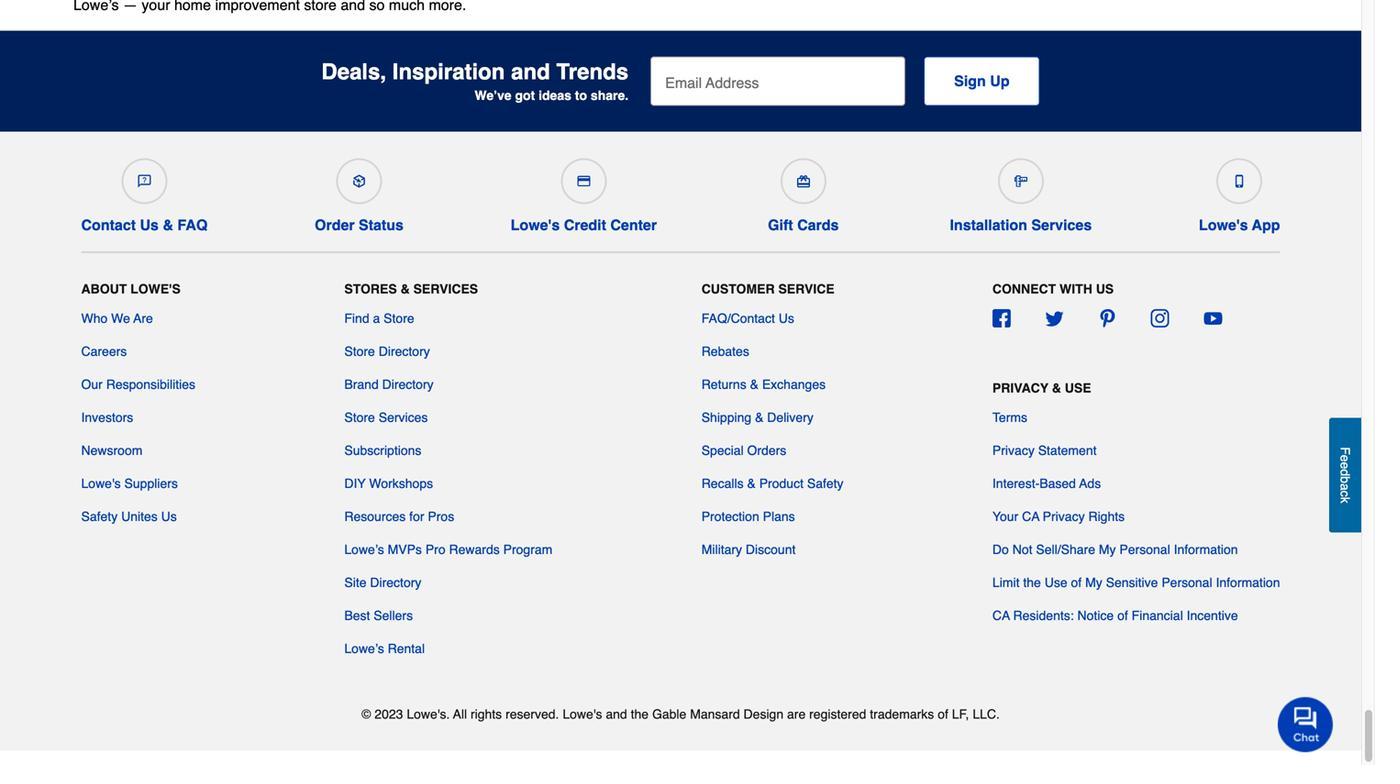 Task type: vqa. For each thing, say whether or not it's contained in the screenshot.
CONNECT
yes



Task type: locate. For each thing, give the bounding box(es) containing it.
pros
[[428, 510, 454, 525]]

0 vertical spatial lowe's
[[344, 543, 384, 558]]

my
[[1099, 543, 1116, 558], [1085, 577, 1103, 591]]

& right recalls
[[747, 477, 756, 492]]

privacy up terms
[[993, 382, 1049, 397]]

to
[[575, 90, 587, 104]]

pinterest image
[[1098, 310, 1117, 329]]

lowe's for lowe's rental
[[344, 643, 384, 657]]

terms
[[993, 411, 1028, 426]]

2 vertical spatial us
[[161, 510, 177, 525]]

1 vertical spatial privacy
[[993, 444, 1035, 459]]

trends
[[556, 61, 629, 86]]

0 horizontal spatial us
[[140, 218, 159, 235]]

lowe's down newsroom
[[81, 477, 121, 492]]

0 horizontal spatial a
[[373, 312, 380, 327]]

a right find
[[373, 312, 380, 327]]

sign
[[954, 74, 986, 91]]

ca
[[1022, 510, 1040, 525], [993, 610, 1010, 624]]

use inside limit the use of my sensitive personal information link
[[1045, 577, 1068, 591]]

e
[[1338, 455, 1353, 462], [1338, 462, 1353, 469]]

of right notice
[[1118, 610, 1128, 624]]

services for store services
[[379, 411, 428, 426]]

privacy up interest-
[[993, 444, 1035, 459]]

0 vertical spatial safety
[[807, 477, 844, 492]]

&
[[163, 218, 173, 235], [401, 283, 410, 298], [750, 378, 759, 393], [1052, 382, 1061, 397], [755, 411, 764, 426], [747, 477, 756, 492]]

0 horizontal spatial of
[[938, 708, 948, 723]]

returns
[[702, 378, 747, 393]]

for
[[409, 510, 424, 525]]

store inside "link"
[[344, 411, 375, 426]]

lowe's
[[344, 543, 384, 558], [344, 643, 384, 657]]

2 vertical spatial store
[[344, 411, 375, 426]]

lowe's down best
[[344, 643, 384, 657]]

1 horizontal spatial ca
[[1022, 510, 1040, 525]]

0 vertical spatial services
[[1032, 218, 1092, 235]]

services inside "link"
[[379, 411, 428, 426]]

& right the returns
[[750, 378, 759, 393]]

a
[[373, 312, 380, 327], [1338, 483, 1353, 490]]

2 vertical spatial services
[[379, 411, 428, 426]]

0 vertical spatial us
[[140, 218, 159, 235]]

based
[[1040, 477, 1076, 492]]

resources for pros link
[[344, 509, 454, 527]]

1 horizontal spatial the
[[1023, 577, 1041, 591]]

sign up
[[954, 74, 1010, 91]]

gift card image
[[797, 176, 810, 189]]

lowe's up site
[[344, 543, 384, 558]]

1 horizontal spatial of
[[1071, 577, 1082, 591]]

& left the delivery
[[755, 411, 764, 426]]

0 horizontal spatial and
[[511, 61, 550, 86]]

0 vertical spatial the
[[1023, 577, 1041, 591]]

1 vertical spatial directory
[[382, 378, 434, 393]]

2 vertical spatial privacy
[[1043, 510, 1085, 525]]

directory for store directory
[[379, 345, 430, 360]]

ads
[[1079, 477, 1101, 492]]

1 horizontal spatial a
[[1338, 483, 1353, 490]]

the right limit on the bottom of the page
[[1023, 577, 1041, 591]]

2 horizontal spatial us
[[779, 312, 794, 327]]

our responsibilities link
[[81, 377, 195, 395]]

product
[[759, 477, 804, 492]]

directory
[[379, 345, 430, 360], [382, 378, 434, 393], [370, 577, 421, 591]]

twitter image
[[1045, 310, 1064, 329]]

plans
[[763, 510, 795, 525]]

privacy for privacy statement
[[993, 444, 1035, 459]]

a up the k
[[1338, 483, 1353, 490]]

store up brand
[[344, 345, 375, 360]]

e up 'b'
[[1338, 462, 1353, 469]]

use down sell/share
[[1045, 577, 1068, 591]]

lowe's app link
[[1199, 152, 1280, 235]]

order
[[315, 218, 355, 235]]

site directory
[[344, 577, 421, 591]]

use
[[1065, 382, 1091, 397], [1045, 577, 1068, 591]]

lowe's for lowe's app
[[1199, 218, 1248, 235]]

do
[[993, 543, 1009, 558]]

store for services
[[344, 411, 375, 426]]

0 vertical spatial a
[[373, 312, 380, 327]]

the
[[1023, 577, 1041, 591], [631, 708, 649, 723]]

ca right the your
[[1022, 510, 1040, 525]]

facebook image
[[993, 310, 1011, 329]]

privacy up sell/share
[[1043, 510, 1085, 525]]

directory inside 'link'
[[382, 378, 434, 393]]

1 vertical spatial us
[[779, 312, 794, 327]]

lowe's inside "link"
[[81, 477, 121, 492]]

careers
[[81, 345, 127, 360]]

customer care image
[[138, 176, 151, 189]]

orders
[[747, 444, 786, 459]]

& left faq on the top of page
[[163, 218, 173, 235]]

service
[[778, 283, 835, 298]]

personal up incentive
[[1162, 577, 1212, 591]]

2 vertical spatial of
[[938, 708, 948, 723]]

and up got
[[511, 61, 550, 86]]

2023
[[375, 708, 403, 723]]

of left lf,
[[938, 708, 948, 723]]

1 vertical spatial lowe's
[[344, 643, 384, 657]]

1 vertical spatial ca
[[993, 610, 1010, 624]]

lowe's app
[[1199, 218, 1280, 235]]

us
[[1096, 283, 1114, 298]]

interest-based ads link
[[993, 476, 1101, 494]]

do not sell/share my personal information link
[[993, 542, 1238, 560]]

lowe's.
[[407, 708, 450, 723]]

and
[[511, 61, 550, 86], [606, 708, 627, 723]]

directory down store directory link
[[382, 378, 434, 393]]

1 lowe's from the top
[[344, 543, 384, 558]]

1 vertical spatial a
[[1338, 483, 1353, 490]]

of for my
[[1071, 577, 1082, 591]]

directory for site directory
[[370, 577, 421, 591]]

mvps
[[388, 543, 422, 558]]

services down brand directory
[[379, 411, 428, 426]]

design
[[744, 708, 784, 723]]

e up d
[[1338, 455, 1353, 462]]

pro
[[426, 543, 446, 558]]

us down customer service
[[779, 312, 794, 327]]

lowe's left app
[[1199, 218, 1248, 235]]

0 vertical spatial and
[[511, 61, 550, 86]]

1 vertical spatial information
[[1216, 577, 1280, 591]]

sign up button
[[924, 58, 1040, 107]]

special orders link
[[702, 443, 786, 461]]

directory up sellers
[[370, 577, 421, 591]]

gift cards
[[768, 218, 839, 235]]

f
[[1338, 447, 1353, 455]]

& for shipping & delivery
[[755, 411, 764, 426]]

us right contact
[[140, 218, 159, 235]]

& right stores
[[401, 283, 410, 298]]

services up find a store
[[413, 283, 478, 298]]

subscriptions
[[344, 444, 421, 459]]

faq/contact
[[702, 312, 775, 327]]

my up notice
[[1085, 577, 1103, 591]]

customer service
[[702, 283, 835, 298]]

use for the
[[1045, 577, 1068, 591]]

privacy
[[993, 382, 1049, 397], [993, 444, 1035, 459], [1043, 510, 1085, 525]]

1 vertical spatial and
[[606, 708, 627, 723]]

and left 'gable'
[[606, 708, 627, 723]]

1 vertical spatial the
[[631, 708, 649, 723]]

shipping
[[702, 411, 752, 426]]

us right unites on the left of page
[[161, 510, 177, 525]]

safety left unites on the left of page
[[81, 510, 118, 525]]

brand
[[344, 378, 379, 393]]

1 e from the top
[[1338, 455, 1353, 462]]

best
[[344, 610, 370, 624]]

sign up form
[[651, 58, 1040, 107]]

store down brand
[[344, 411, 375, 426]]

who we are
[[81, 312, 153, 327]]

safety right product
[[807, 477, 844, 492]]

faq
[[177, 218, 208, 235]]

1 vertical spatial of
[[1118, 610, 1128, 624]]

0 horizontal spatial safety
[[81, 510, 118, 525]]

services up connect with us
[[1032, 218, 1092, 235]]

of down sell/share
[[1071, 577, 1082, 591]]

order status
[[315, 218, 404, 235]]

limit the use of my sensitive personal information
[[993, 577, 1280, 591]]

cards
[[797, 218, 839, 235]]

sensitive
[[1106, 577, 1158, 591]]

sell/share
[[1036, 543, 1095, 558]]

Email Address email field
[[651, 58, 906, 107]]

recalls
[[702, 477, 744, 492]]

the left 'gable'
[[631, 708, 649, 723]]

1 vertical spatial use
[[1045, 577, 1068, 591]]

ca down limit on the bottom of the page
[[993, 610, 1010, 624]]

0 vertical spatial privacy
[[993, 382, 1049, 397]]

rebates
[[702, 345, 749, 360]]

protection plans
[[702, 510, 795, 525]]

1 horizontal spatial and
[[606, 708, 627, 723]]

information
[[1174, 543, 1238, 558], [1216, 577, 1280, 591]]

lowe's right reserved.
[[563, 708, 602, 723]]

directory up brand directory 'link'
[[379, 345, 430, 360]]

personal up limit the use of my sensitive personal information link
[[1120, 543, 1170, 558]]

2 lowe's from the top
[[344, 643, 384, 657]]

2 vertical spatial directory
[[370, 577, 421, 591]]

us
[[140, 218, 159, 235], [779, 312, 794, 327], [161, 510, 177, 525]]

about lowe's
[[81, 283, 181, 298]]

find a store link
[[344, 310, 414, 329]]

deals, inspiration and trends we've got ideas to share.
[[321, 61, 629, 104]]

use up the statement
[[1065, 382, 1091, 397]]

connect
[[993, 283, 1056, 298]]

shipping & delivery link
[[702, 410, 814, 428]]

0 vertical spatial information
[[1174, 543, 1238, 558]]

1 vertical spatial store
[[344, 345, 375, 360]]

store down stores & services
[[384, 312, 414, 327]]

0 vertical spatial use
[[1065, 382, 1091, 397]]

dimensions image
[[1015, 176, 1027, 189]]

our responsibilities
[[81, 378, 195, 393]]

resources for pros
[[344, 510, 454, 525]]

incentive
[[1187, 610, 1238, 624]]

mansard
[[690, 708, 740, 723]]

limit the use of my sensitive personal information link
[[993, 575, 1280, 593]]

lowe's left credit at the top of the page
[[511, 218, 560, 235]]

military discount link
[[702, 542, 796, 560]]

& up the statement
[[1052, 382, 1061, 397]]

0 vertical spatial of
[[1071, 577, 1082, 591]]

got
[[515, 90, 535, 104]]

my down rights
[[1099, 543, 1116, 558]]

trademarks
[[870, 708, 934, 723]]

0 vertical spatial directory
[[379, 345, 430, 360]]

0 vertical spatial store
[[384, 312, 414, 327]]

workshops
[[369, 477, 433, 492]]

2 horizontal spatial of
[[1118, 610, 1128, 624]]

of for financial
[[1118, 610, 1128, 624]]



Task type: describe. For each thing, give the bounding box(es) containing it.
lowe's up are
[[130, 283, 181, 298]]

newsroom
[[81, 444, 143, 459]]

directory for brand directory
[[382, 378, 434, 393]]

lowe's for lowe's credit center
[[511, 218, 560, 235]]

careers link
[[81, 344, 127, 362]]

0 vertical spatial my
[[1099, 543, 1116, 558]]

safety unites us
[[81, 510, 177, 525]]

lowe's rental
[[344, 643, 425, 657]]

lowe's credit center link
[[511, 152, 657, 235]]

us for contact
[[140, 218, 159, 235]]

investors link
[[81, 410, 133, 428]]

brand directory
[[344, 378, 434, 393]]

diy
[[344, 477, 366, 492]]

center
[[610, 218, 657, 235]]

& for privacy & use
[[1052, 382, 1061, 397]]

f e e d b a c k
[[1338, 447, 1353, 503]]

newsroom link
[[81, 443, 143, 461]]

and inside deals, inspiration and trends we've got ideas to share.
[[511, 61, 550, 86]]

use for &
[[1065, 382, 1091, 397]]

us for faq/contact
[[779, 312, 794, 327]]

gable
[[652, 708, 687, 723]]

1 horizontal spatial safety
[[807, 477, 844, 492]]

site
[[344, 577, 367, 591]]

with
[[1060, 283, 1092, 298]]

are
[[133, 312, 153, 327]]

1 vertical spatial personal
[[1162, 577, 1212, 591]]

lowe's rental link
[[344, 641, 425, 659]]

lowe's mvps pro rewards program link
[[344, 542, 553, 560]]

k
[[1338, 497, 1353, 503]]

protection
[[702, 510, 759, 525]]

2 e from the top
[[1338, 462, 1353, 469]]

are
[[787, 708, 806, 723]]

diy workshops
[[344, 477, 433, 492]]

youtube image
[[1204, 310, 1222, 329]]

privacy & use
[[993, 382, 1091, 397]]

privacy for privacy & use
[[993, 382, 1049, 397]]

subscriptions link
[[344, 443, 421, 461]]

faq/contact us link
[[702, 310, 794, 329]]

share.
[[591, 90, 629, 104]]

chat invite button image
[[1278, 696, 1334, 752]]

safety unites us link
[[81, 509, 177, 527]]

interest-
[[993, 477, 1040, 492]]

we
[[111, 312, 130, 327]]

protection plans link
[[702, 509, 795, 527]]

pickup image
[[353, 176, 366, 189]]

& for stores & services
[[401, 283, 410, 298]]

military
[[702, 543, 742, 558]]

installation services
[[950, 218, 1092, 235]]

residents:
[[1013, 610, 1074, 624]]

& for returns & exchanges
[[750, 378, 759, 393]]

lowe's for lowe's suppliers
[[81, 477, 121, 492]]

brand directory link
[[344, 377, 434, 395]]

f e e d b a c k button
[[1329, 418, 1361, 532]]

gift cards link
[[764, 152, 843, 235]]

delivery
[[767, 411, 814, 426]]

d
[[1338, 469, 1353, 476]]

lowe's mvps pro rewards program
[[344, 543, 553, 558]]

up
[[990, 74, 1010, 91]]

contact us & faq link
[[81, 152, 208, 235]]

services for installation services
[[1032, 218, 1092, 235]]

installation
[[950, 218, 1027, 235]]

contact us & faq
[[81, 218, 208, 235]]

not
[[1013, 543, 1033, 558]]

a inside button
[[1338, 483, 1353, 490]]

1 vertical spatial my
[[1085, 577, 1103, 591]]

our
[[81, 378, 103, 393]]

gift
[[768, 218, 793, 235]]

sellers
[[374, 610, 413, 624]]

returns & exchanges link
[[702, 377, 826, 395]]

your ca privacy rights
[[993, 510, 1125, 525]]

store for directory
[[344, 345, 375, 360]]

1 vertical spatial safety
[[81, 510, 118, 525]]

connect with us
[[993, 283, 1114, 298]]

do not sell/share my personal information
[[993, 543, 1238, 558]]

recalls & product safety
[[702, 477, 844, 492]]

store directory
[[344, 345, 430, 360]]

contact
[[81, 218, 136, 235]]

lowe's suppliers
[[81, 477, 178, 492]]

status
[[359, 218, 404, 235]]

lowe's for lowe's mvps pro rewards program
[[344, 543, 384, 558]]

© 2023 lowe's. all rights reserved. lowe's and the gable mansard design are registered trademarks of lf, llc.
[[362, 708, 1000, 723]]

discount
[[746, 543, 796, 558]]

special
[[702, 444, 744, 459]]

credit card image
[[577, 176, 590, 189]]

1 horizontal spatial us
[[161, 510, 177, 525]]

we've
[[475, 90, 512, 104]]

ca residents: notice of financial incentive
[[993, 610, 1238, 624]]

privacy statement
[[993, 444, 1097, 459]]

& for recalls & product safety
[[747, 477, 756, 492]]

1 vertical spatial services
[[413, 283, 478, 298]]

military discount
[[702, 543, 796, 558]]

lowe's credit center
[[511, 218, 657, 235]]

0 vertical spatial personal
[[1120, 543, 1170, 558]]

best sellers link
[[344, 608, 413, 626]]

interest-based ads
[[993, 477, 1101, 492]]

0 horizontal spatial ca
[[993, 610, 1010, 624]]

0 vertical spatial ca
[[1022, 510, 1040, 525]]

order status link
[[315, 152, 404, 235]]

0 horizontal spatial the
[[631, 708, 649, 723]]

store services link
[[344, 410, 428, 428]]

find a store
[[344, 312, 414, 327]]

lowe's suppliers link
[[81, 476, 178, 494]]

privacy statement link
[[993, 443, 1097, 461]]

limit
[[993, 577, 1020, 591]]

inspiration
[[392, 61, 505, 86]]

rental
[[388, 643, 425, 657]]

llc.
[[973, 708, 1000, 723]]

mobile image
[[1233, 176, 1246, 189]]

returns & exchanges
[[702, 378, 826, 393]]

diy workshops link
[[344, 476, 433, 494]]

instagram image
[[1151, 310, 1169, 329]]

unites
[[121, 510, 158, 525]]



